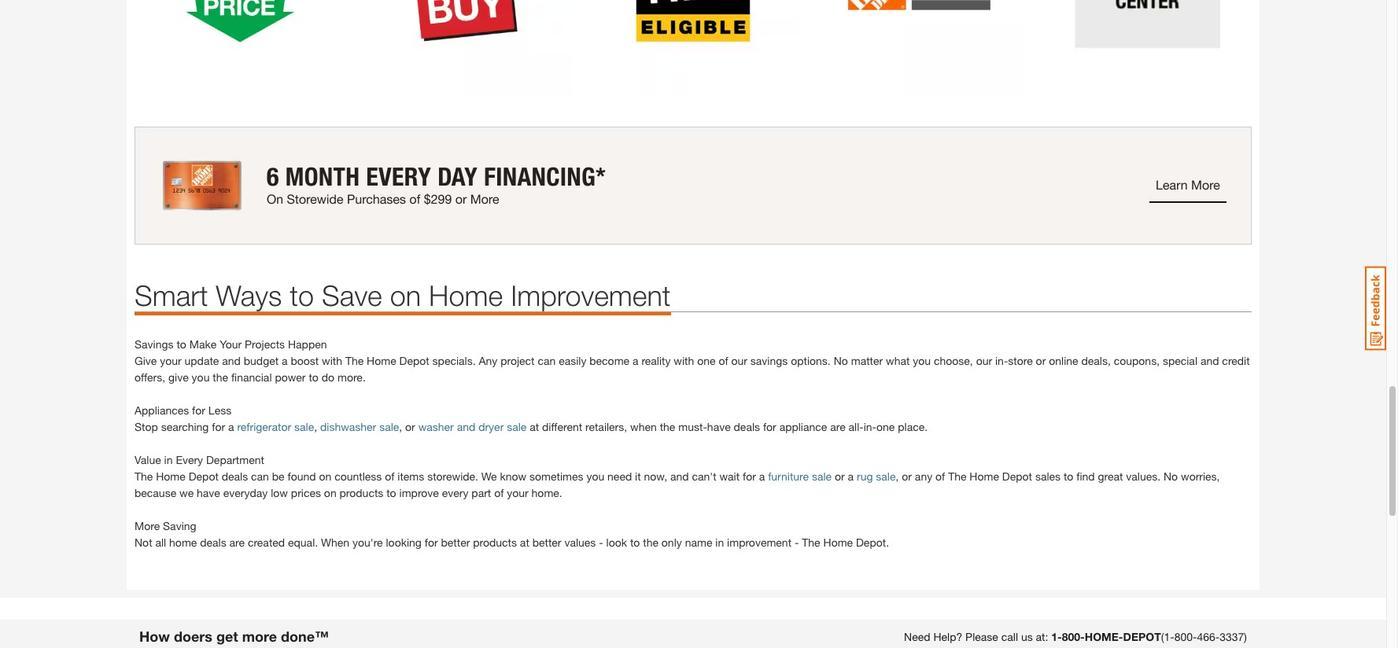 Task type: vqa. For each thing, say whether or not it's contained in the screenshot.
because
yes



Task type: locate. For each thing, give the bounding box(es) containing it.
1 horizontal spatial can
[[538, 354, 556, 368]]

1 horizontal spatial at
[[530, 420, 539, 434]]

to inside more saving not all home deals are created equal. when you're looking for better products at better values - look to the only name in improvement - the home depot.
[[630, 536, 640, 549]]

choose,
[[934, 354, 973, 368]]

the inside more saving not all home deals are created equal. when you're looking for better products at better values - look to the only name in improvement - the home depot.
[[802, 536, 820, 549]]

you right the what
[[913, 354, 931, 368]]

must-
[[678, 420, 707, 434]]

improvement
[[511, 279, 671, 313]]

0 vertical spatial have
[[707, 420, 731, 434]]

0 vertical spatial deals
[[734, 420, 760, 434]]

0 horizontal spatial products
[[340, 486, 383, 500]]

1 horizontal spatial 800-
[[1174, 630, 1197, 644]]

to left do
[[309, 371, 319, 384]]

at
[[530, 420, 539, 434], [520, 536, 529, 549]]

1 800- from the left
[[1062, 630, 1085, 644]]

more.
[[338, 371, 366, 384]]

power
[[275, 371, 306, 384]]

1-
[[1051, 630, 1062, 644]]

0 horizontal spatial -
[[599, 536, 603, 549]]

800- right depot
[[1174, 630, 1197, 644]]

or left any
[[902, 470, 912, 483]]

1 horizontal spatial in-
[[995, 354, 1008, 368]]

sale
[[294, 420, 314, 434], [379, 420, 399, 434], [507, 420, 527, 434], [812, 470, 832, 483], [876, 470, 896, 483]]

0 horizontal spatial one
[[697, 354, 716, 368]]

a left reality at the bottom left
[[633, 354, 639, 368]]

the up more. at the left
[[345, 354, 364, 368]]

at left values
[[520, 536, 529, 549]]

for right looking
[[425, 536, 438, 549]]

found
[[288, 470, 316, 483]]

depot inside , or any of the home depot sales to find great values. no worries, because we have everyday low prices on products to improve every part of your home.
[[1002, 470, 1032, 483]]

call
[[1001, 630, 1018, 644]]

1 vertical spatial one
[[877, 420, 895, 434]]

you
[[913, 354, 931, 368], [192, 371, 210, 384], [587, 470, 604, 483]]

can inside savings to make your projects happen give your update and budget a boost with the home depot specials. any project can easily become a reality with one of our savings options. no matter what you choose, our in-store or online deals, coupons, special and credit offers, give you the financial power to do more.
[[538, 354, 556, 368]]

the right any
[[948, 470, 967, 483]]

0 horizontal spatial in-
[[864, 420, 877, 434]]

give
[[135, 354, 157, 368]]

our right choose,
[[976, 354, 992, 368]]

1 horizontal spatial are
[[830, 420, 846, 434]]

2 vertical spatial you
[[587, 470, 604, 483]]

1 vertical spatial your
[[507, 486, 529, 500]]

0 vertical spatial in-
[[995, 354, 1008, 368]]

or inside , or any of the home depot sales to find great values. no worries, because we have everyday low prices on products to improve every part of your home.
[[902, 470, 912, 483]]

savings
[[751, 354, 788, 368]]

storewide.
[[427, 470, 478, 483]]

furniture sale link
[[768, 470, 832, 483]]

1 vertical spatial at
[[520, 536, 529, 549]]

to
[[290, 279, 314, 313], [177, 338, 186, 351], [309, 371, 319, 384], [1064, 470, 1074, 483], [387, 486, 396, 500], [630, 536, 640, 549]]

less
[[208, 404, 231, 417]]

savings
[[135, 338, 174, 351]]

can left be
[[251, 470, 269, 483]]

done™
[[281, 628, 329, 645]]

you're
[[352, 536, 383, 549]]

, left the dishwasher at the bottom left of the page
[[314, 420, 317, 434]]

0 horizontal spatial in
[[164, 453, 173, 467]]

to right 'look'
[[630, 536, 640, 549]]

1 vertical spatial no
[[1164, 470, 1178, 483]]

better left values
[[532, 536, 561, 549]]

home down smart ways to save on home improvement
[[367, 354, 396, 368]]

you left need
[[587, 470, 604, 483]]

with
[[322, 354, 342, 368], [674, 354, 694, 368]]

and left dryer
[[457, 420, 475, 434]]

one right reality at the bottom left
[[697, 354, 716, 368]]

0 horizontal spatial are
[[229, 536, 245, 549]]

one inside appliances for less stop searching for a refrigerator sale , dishwasher sale , or washer and dryer sale at different retailers, when the must-have deals for appliance are all-in-one place.
[[877, 420, 895, 434]]

the down the update
[[213, 371, 228, 384]]

1 horizontal spatial depot
[[399, 354, 429, 368]]

1 horizontal spatial our
[[976, 354, 992, 368]]

it
[[635, 470, 641, 483]]

the left only
[[643, 536, 659, 549]]

800-
[[1062, 630, 1085, 644], [1174, 630, 1197, 644]]

no right values.
[[1164, 470, 1178, 483]]

products
[[340, 486, 383, 500], [473, 536, 517, 549]]

bulk price image
[[588, 0, 799, 95]]

1 horizontal spatial have
[[707, 420, 731, 434]]

prices
[[291, 486, 321, 500]]

2 - from the left
[[795, 536, 799, 549]]

- right the improvement
[[795, 536, 799, 549]]

in- right choose,
[[995, 354, 1008, 368]]

on right prices
[[324, 486, 337, 500]]

in- left place.
[[864, 420, 877, 434]]

ways
[[216, 279, 282, 313]]

at left different
[[530, 420, 539, 434]]

0 horizontal spatial better
[[441, 536, 470, 549]]

products down countless
[[340, 486, 383, 500]]

with up do
[[322, 354, 342, 368]]

get
[[216, 628, 238, 645]]

one inside savings to make your projects happen give your update and budget a boost with the home depot specials. any project can easily become a reality with one of our savings options. no matter what you choose, our in-store or online deals, coupons, special and credit offers, give you the financial power to do more.
[[697, 354, 716, 368]]

1 horizontal spatial in
[[715, 536, 724, 549]]

of inside savings to make your projects happen give your update and budget a boost with the home depot specials. any project can easily become a reality with one of our savings options. no matter what you choose, our in-store or online deals, coupons, special and credit offers, give you the financial power to do more.
[[719, 354, 728, 368]]

are left all-
[[830, 420, 846, 434]]

home left depot.
[[823, 536, 853, 549]]

or left washer
[[405, 420, 415, 434]]

for left less
[[192, 404, 205, 417]]

0 vertical spatial products
[[340, 486, 383, 500]]

please
[[966, 630, 998, 644]]

appliances
[[135, 404, 189, 417]]

- left 'look'
[[599, 536, 603, 549]]

2 vertical spatial on
[[324, 486, 337, 500]]

1 horizontal spatial no
[[1164, 470, 1178, 483]]

1 vertical spatial in
[[715, 536, 724, 549]]

depot left specials.
[[399, 354, 429, 368]]

to left improve
[[387, 486, 396, 500]]

no inside savings to make your projects happen give your update and budget a boost with the home depot specials. any project can easily become a reality with one of our savings options. no matter what you choose, our in-store or online deals, coupons, special and credit offers, give you the financial power to do more.
[[834, 354, 848, 368]]

2 horizontal spatial ,
[[896, 470, 899, 483]]

1 horizontal spatial you
[[587, 470, 604, 483]]

wait
[[720, 470, 740, 483]]

1 vertical spatial the
[[660, 420, 675, 434]]

no left the matter
[[834, 354, 848, 368]]

home inside more saving not all home deals are created equal. when you're looking for better products at better values - look to the only name in improvement - the home depot.
[[823, 536, 853, 549]]

home up specials.
[[429, 279, 503, 313]]

one left place.
[[877, 420, 895, 434]]

sale right rug
[[876, 470, 896, 483]]

800- right at:
[[1062, 630, 1085, 644]]

refrigerator sale link
[[237, 420, 314, 434]]

in- inside appliances for less stop searching for a refrigerator sale , dishwasher sale , or washer and dryer sale at different retailers, when the must-have deals for appliance are all-in-one place.
[[864, 420, 877, 434]]

of
[[719, 354, 728, 368], [385, 470, 395, 483], [936, 470, 945, 483], [494, 486, 504, 500]]

depot down value in every department
[[189, 470, 219, 483]]

for left appliance
[[763, 420, 776, 434]]

1 vertical spatial have
[[197, 486, 220, 500]]

0 horizontal spatial the
[[213, 371, 228, 384]]

0 vertical spatial your
[[160, 354, 181, 368]]

1 horizontal spatial your
[[507, 486, 529, 500]]

1 vertical spatial are
[[229, 536, 245, 549]]

2 horizontal spatial depot
[[1002, 470, 1032, 483]]

2 our from the left
[[976, 354, 992, 368]]

of left savings
[[719, 354, 728, 368]]

in inside more saving not all home deals are created equal. when you're looking for better products at better values - look to the only name in improvement - the home depot.
[[715, 536, 724, 549]]

2 horizontal spatial you
[[913, 354, 931, 368]]

dryer
[[479, 420, 504, 434]]

in right 'value'
[[164, 453, 173, 467]]

0 vertical spatial at
[[530, 420, 539, 434]]

1 vertical spatial in-
[[864, 420, 877, 434]]

the inside savings to make your projects happen give your update and budget a boost with the home depot specials. any project can easily become a reality with one of our savings options. no matter what you choose, our in-store or online deals, coupons, special and credit offers, give you the financial power to do more.
[[213, 371, 228, 384]]

2 with from the left
[[674, 354, 694, 368]]

deals up "wait"
[[734, 420, 760, 434]]

rug sale link
[[857, 470, 896, 483]]

your up give
[[160, 354, 181, 368]]

deals inside more saving not all home deals are created equal. when you're looking for better products at better values - look to the only name in improvement - the home depot.
[[200, 536, 226, 549]]

1 vertical spatial can
[[251, 470, 269, 483]]

0 horizontal spatial our
[[731, 354, 747, 368]]

depot left sales
[[1002, 470, 1032, 483]]

are inside appliances for less stop searching for a refrigerator sale , dishwasher sale , or washer and dryer sale at different retailers, when the must-have deals for appliance are all-in-one place.
[[830, 420, 846, 434]]

on right save
[[390, 279, 421, 313]]

values.
[[1126, 470, 1161, 483]]

your down the home depot deals can be found on countless of items storewide. we know sometimes you need it now, and can't wait for a furniture sale or a rug sale
[[507, 486, 529, 500]]

home inside , or any of the home depot sales to find great values. no worries, because we have everyday low prices on products to improve every part of your home.
[[970, 470, 999, 483]]

2 vertical spatial the
[[643, 536, 659, 549]]

1 horizontal spatial -
[[795, 536, 799, 549]]

offers,
[[135, 371, 165, 384]]

name
[[685, 536, 712, 549]]

one
[[697, 354, 716, 368], [877, 420, 895, 434]]

for down less
[[212, 420, 225, 434]]

1 our from the left
[[731, 354, 747, 368]]

department
[[206, 453, 264, 467]]

your inside , or any of the home depot sales to find great values. no worries, because we have everyday low prices on products to improve every part of your home.
[[507, 486, 529, 500]]

0 horizontal spatial can
[[251, 470, 269, 483]]

2 horizontal spatial the
[[660, 420, 675, 434]]

financial
[[231, 371, 272, 384]]

in right "name"
[[715, 536, 724, 549]]

1 horizontal spatial with
[[674, 354, 694, 368]]

0 vertical spatial are
[[830, 420, 846, 434]]

a
[[282, 354, 288, 368], [633, 354, 639, 368], [228, 420, 234, 434], [759, 470, 765, 483], [848, 470, 854, 483]]

depot.
[[856, 536, 889, 549]]

to left find
[[1064, 470, 1074, 483]]

on right found on the left bottom of the page
[[319, 470, 331, 483]]

save
[[322, 279, 382, 313]]

0 vertical spatial no
[[834, 354, 848, 368]]

1 horizontal spatial better
[[532, 536, 561, 549]]

furniture
[[768, 470, 809, 483]]

0 horizontal spatial ,
[[314, 420, 317, 434]]

any
[[479, 354, 498, 368]]

sale right dryer
[[507, 420, 527, 434]]

and left the credit
[[1201, 354, 1219, 368]]

for right "wait"
[[743, 470, 756, 483]]

products inside more saving not all home deals are created equal. when you're looking for better products at better values - look to the only name in improvement - the home depot.
[[473, 536, 517, 549]]

0 horizontal spatial at
[[520, 536, 529, 549]]

place.
[[898, 420, 928, 434]]

deals
[[734, 420, 760, 434], [222, 470, 248, 483], [200, 536, 226, 549]]

2 vertical spatial deals
[[200, 536, 226, 549]]

0 vertical spatial one
[[697, 354, 716, 368]]

have up "wait"
[[707, 420, 731, 434]]

better down every
[[441, 536, 470, 549]]

0 horizontal spatial your
[[160, 354, 181, 368]]

0 horizontal spatial no
[[834, 354, 848, 368]]

special buy image
[[361, 0, 572, 95]]

1 horizontal spatial the
[[643, 536, 659, 549]]

deals down "department"
[[222, 470, 248, 483]]

our left savings
[[731, 354, 747, 368]]

projects
[[245, 338, 285, 351]]

smart
[[135, 279, 208, 313]]

0 horizontal spatial you
[[192, 371, 210, 384]]

, left any
[[896, 470, 899, 483]]

more
[[242, 628, 277, 645]]

deals,
[[1081, 354, 1111, 368]]

more
[[135, 520, 160, 533]]

1 vertical spatial you
[[192, 371, 210, 384]]

for
[[192, 404, 205, 417], [212, 420, 225, 434], [763, 420, 776, 434], [743, 470, 756, 483], [425, 536, 438, 549]]

0 horizontal spatial 800-
[[1062, 630, 1085, 644]]

0 vertical spatial the
[[213, 371, 228, 384]]

0 vertical spatial you
[[913, 354, 931, 368]]

can left the easily
[[538, 354, 556, 368]]

or right store
[[1036, 354, 1046, 368]]

1 vertical spatial products
[[473, 536, 517, 549]]

the right when
[[660, 420, 675, 434]]

part
[[472, 486, 491, 500]]

1 horizontal spatial one
[[877, 420, 895, 434]]

are left 'created'
[[229, 536, 245, 549]]

and down your
[[222, 354, 241, 368]]

1 horizontal spatial products
[[473, 536, 517, 549]]

0 vertical spatial can
[[538, 354, 556, 368]]

can
[[538, 354, 556, 368], [251, 470, 269, 483]]

a down less
[[228, 420, 234, 434]]

need help? please call us at: 1-800-home-depot (1-800-466-3337)
[[904, 630, 1247, 644]]

we
[[179, 486, 194, 500]]

what
[[886, 354, 910, 368]]

our
[[731, 354, 747, 368], [976, 354, 992, 368]]

the inside more saving not all home deals are created equal. when you're looking for better products at better values - look to the only name in improvement - the home depot.
[[643, 536, 659, 549]]

1 with from the left
[[322, 354, 342, 368]]

all
[[155, 536, 166, 549]]

0 vertical spatial in
[[164, 453, 173, 467]]

more saving not all home deals are created equal. when you're looking for better products at better values - look to the only name in improvement - the home depot.
[[135, 520, 889, 549]]

appliance
[[779, 420, 827, 434]]

0 horizontal spatial have
[[197, 486, 220, 500]]

of left items
[[385, 470, 395, 483]]

how
[[139, 628, 170, 645]]

the right the improvement
[[802, 536, 820, 549]]

we
[[481, 470, 497, 483]]

0 horizontal spatial with
[[322, 354, 342, 368]]

with right reality at the bottom left
[[674, 354, 694, 368]]

retailers,
[[585, 420, 627, 434]]

look
[[606, 536, 627, 549]]

need
[[904, 630, 930, 644]]

have inside appliances for less stop searching for a refrigerator sale , dishwasher sale , or washer and dryer sale at different retailers, when the must-have deals for appliance are all-in-one place.
[[707, 420, 731, 434]]

you down the update
[[192, 371, 210, 384]]

update
[[185, 354, 219, 368]]

, left washer
[[399, 420, 402, 434]]

have right we
[[197, 486, 220, 500]]

no
[[834, 354, 848, 368], [1164, 470, 1178, 483]]

the down 'value'
[[135, 470, 153, 483]]

deals right home
[[200, 536, 226, 549]]

home right any
[[970, 470, 999, 483]]

now,
[[644, 470, 667, 483]]

smart ways to save on home improvement
[[135, 279, 671, 313]]

saving
[[163, 520, 196, 533]]

products down part on the bottom
[[473, 536, 517, 549]]



Task type: describe. For each thing, give the bounding box(es) containing it.
equal.
[[288, 536, 318, 549]]

0 vertical spatial on
[[390, 279, 421, 313]]

a left rug
[[848, 470, 854, 483]]

be
[[272, 470, 285, 483]]

can't
[[692, 470, 717, 483]]

when
[[321, 536, 349, 549]]

worries,
[[1181, 470, 1220, 483]]

the home depot deals can be found on countless of items storewide. we know sometimes you need it now, and can't wait for a furniture sale or a rug sale
[[135, 470, 896, 483]]

1 horizontal spatial ,
[[399, 420, 402, 434]]

0 horizontal spatial depot
[[189, 470, 219, 483]]

1 - from the left
[[599, 536, 603, 549]]

have inside , or any of the home depot sales to find great values. no worries, because we have everyday low prices on products to improve every part of your home.
[[197, 486, 220, 500]]

options.
[[791, 354, 831, 368]]

deals inside appliances for less stop searching for a refrigerator sale , dishwasher sale , or washer and dryer sale at different retailers, when the must-have deals for appliance are all-in-one place.
[[734, 420, 760, 434]]

value in every department
[[135, 453, 264, 467]]

improvement
[[727, 536, 792, 549]]

searching
[[161, 420, 209, 434]]

home.
[[532, 486, 562, 500]]

home depot pro image
[[814, 0, 1025, 95]]

a left furniture
[[759, 470, 765, 483]]

a inside appliances for less stop searching for a refrigerator sale , dishwasher sale , or washer and dryer sale at different retailers, when the must-have deals for appliance are all-in-one place.
[[228, 420, 234, 434]]

sometimes
[[530, 470, 583, 483]]

every
[[176, 453, 203, 467]]

of right part on the bottom
[[494, 486, 504, 500]]

2 800- from the left
[[1174, 630, 1197, 644]]

stop
[[135, 420, 158, 434]]

when
[[630, 420, 657, 434]]

give
[[168, 371, 189, 384]]

466-
[[1197, 630, 1220, 644]]

home-
[[1085, 630, 1123, 644]]

make
[[189, 338, 217, 351]]

of right any
[[936, 470, 945, 483]]

store
[[1008, 354, 1033, 368]]

products inside , or any of the home depot sales to find great values. no worries, because we have everyday low prices on products to improve every part of your home.
[[340, 486, 383, 500]]

1 vertical spatial deals
[[222, 470, 248, 483]]

at inside more saving not all home deals are created equal. when you're looking for better products at better values - look to the only name in improvement - the home depot.
[[520, 536, 529, 549]]

do
[[322, 371, 334, 384]]

your inside savings to make your projects happen give your update and budget a boost with the home depot specials. any project can easily become a reality with one of our savings options. no matter what you choose, our in-store or online deals, coupons, special and credit offers, give you the financial power to do more.
[[160, 354, 181, 368]]

3337)
[[1220, 630, 1247, 644]]

coupons,
[[1114, 354, 1160, 368]]

or inside savings to make your projects happen give your update and budget a boost with the home depot specials. any project can easily become a reality with one of our savings options. no matter what you choose, our in-store or online deals, coupons, special and credit offers, give you the financial power to do more.
[[1036, 354, 1046, 368]]

looking
[[386, 536, 422, 549]]

the inside savings to make your projects happen give your update and budget a boost with the home depot specials. any project can easily become a reality with one of our savings options. no matter what you choose, our in-store or online deals, coupons, special and credit offers, give you the financial power to do more.
[[345, 354, 364, 368]]

how doers get more done™
[[139, 628, 329, 645]]

matter
[[851, 354, 883, 368]]

rebate center image
[[1041, 0, 1252, 95]]

the inside , or any of the home depot sales to find great values. no worries, because we have everyday low prices on products to improve every part of your home.
[[948, 470, 967, 483]]

, inside , or any of the home depot sales to find great values. no worries, because we have everyday low prices on products to improve every part of your home.
[[896, 470, 899, 483]]

only
[[662, 536, 682, 549]]

any
[[915, 470, 933, 483]]

and inside appliances for less stop searching for a refrigerator sale , dishwasher sale , or washer and dryer sale at different retailers, when the must-have deals for appliance are all-in-one place.
[[457, 420, 475, 434]]

everyday
[[223, 486, 268, 500]]

appliances for less stop searching for a refrigerator sale , dishwasher sale , or washer and dryer sale at different retailers, when the must-have deals for appliance are all-in-one place.
[[135, 404, 928, 434]]

to left make at the bottom of the page
[[177, 338, 186, 351]]

6 month every day financing* on storewide purchases of $299 or more. learn more image
[[135, 127, 1252, 245]]

find
[[1077, 470, 1095, 483]]

values
[[564, 536, 596, 549]]

credit
[[1222, 354, 1250, 368]]

countless
[[335, 470, 382, 483]]

easily
[[559, 354, 587, 368]]

every
[[442, 486, 469, 500]]

at:
[[1036, 630, 1048, 644]]

no inside , or any of the home depot sales to find great values. no worries, because we have everyday low prices on products to improve every part of your home.
[[1164, 470, 1178, 483]]

home up because
[[156, 470, 186, 483]]

become
[[590, 354, 630, 368]]

at inside appliances for less stop searching for a refrigerator sale , dishwasher sale , or washer and dryer sale at different retailers, when the must-have deals for appliance are all-in-one place.
[[530, 420, 539, 434]]

washer and dryer sale link
[[418, 420, 527, 434]]

the inside appliances for less stop searching for a refrigerator sale , dishwasher sale , or washer and dryer sale at different retailers, when the must-have deals for appliance are all-in-one place.
[[660, 420, 675, 434]]

1 vertical spatial on
[[319, 470, 331, 483]]

sale right refrigerator
[[294, 420, 314, 434]]

depot inside savings to make your projects happen give your update and budget a boost with the home depot specials. any project can easily become a reality with one of our savings options. no matter what you choose, our in-store or online deals, coupons, special and credit offers, give you the financial power to do more.
[[399, 354, 429, 368]]

great
[[1098, 470, 1123, 483]]

on inside , or any of the home depot sales to find great values. no worries, because we have everyday low prices on products to improve every part of your home.
[[324, 486, 337, 500]]

depot
[[1123, 630, 1161, 644]]

feedback link image
[[1365, 266, 1386, 351]]

new lower price image
[[135, 0, 345, 95]]

home
[[169, 536, 197, 549]]

1 better from the left
[[441, 536, 470, 549]]

washer
[[418, 420, 454, 434]]

to up happen
[[290, 279, 314, 313]]

for inside more saving not all home deals are created equal. when you're looking for better products at better values - look to the only name in improvement - the home depot.
[[425, 536, 438, 549]]

or left rug
[[835, 470, 845, 483]]

all-
[[849, 420, 864, 434]]

budget
[[244, 354, 279, 368]]

, or any of the home depot sales to find great values. no worries, because we have everyday low prices on products to improve every part of your home.
[[135, 470, 1220, 500]]

your
[[220, 338, 242, 351]]

sale right the dishwasher at the bottom left of the page
[[379, 420, 399, 434]]

or inside appliances for less stop searching for a refrigerator sale , dishwasher sale , or washer and dryer sale at different retailers, when the must-have deals for appliance are all-in-one place.
[[405, 420, 415, 434]]

us
[[1021, 630, 1033, 644]]

dishwasher
[[320, 420, 376, 434]]

items
[[398, 470, 424, 483]]

dishwasher sale link
[[320, 420, 399, 434]]

because
[[135, 486, 176, 500]]

boost
[[291, 354, 319, 368]]

savings to make your projects happen give your update and budget a boost with the home depot specials. any project can easily become a reality with one of our savings options. no matter what you choose, our in-store or online deals, coupons, special and credit offers, give you the financial power to do more.
[[135, 338, 1250, 384]]

online
[[1049, 354, 1078, 368]]

and right now,
[[670, 470, 689, 483]]

happen
[[288, 338, 327, 351]]

are inside more saving not all home deals are created equal. when you're looking for better products at better values - look to the only name in improvement - the home depot.
[[229, 536, 245, 549]]

project
[[501, 354, 535, 368]]

sale right furniture
[[812, 470, 832, 483]]

reality
[[642, 354, 671, 368]]

2 better from the left
[[532, 536, 561, 549]]

improve
[[399, 486, 439, 500]]

(1-
[[1161, 630, 1175, 644]]

specials.
[[432, 354, 476, 368]]

need
[[608, 470, 632, 483]]

help?
[[934, 630, 963, 644]]

a up power
[[282, 354, 288, 368]]

in- inside savings to make your projects happen give your update and budget a boost with the home depot specials. any project can easily become a reality with one of our savings options. no matter what you choose, our in-store or online deals, coupons, special and credit offers, give you the financial power to do more.
[[995, 354, 1008, 368]]

know
[[500, 470, 527, 483]]

refrigerator
[[237, 420, 291, 434]]

home inside savings to make your projects happen give your update and budget a boost with the home depot specials. any project can easily become a reality with one of our savings options. no matter what you choose, our in-store or online deals, coupons, special and credit offers, give you the financial power to do more.
[[367, 354, 396, 368]]



